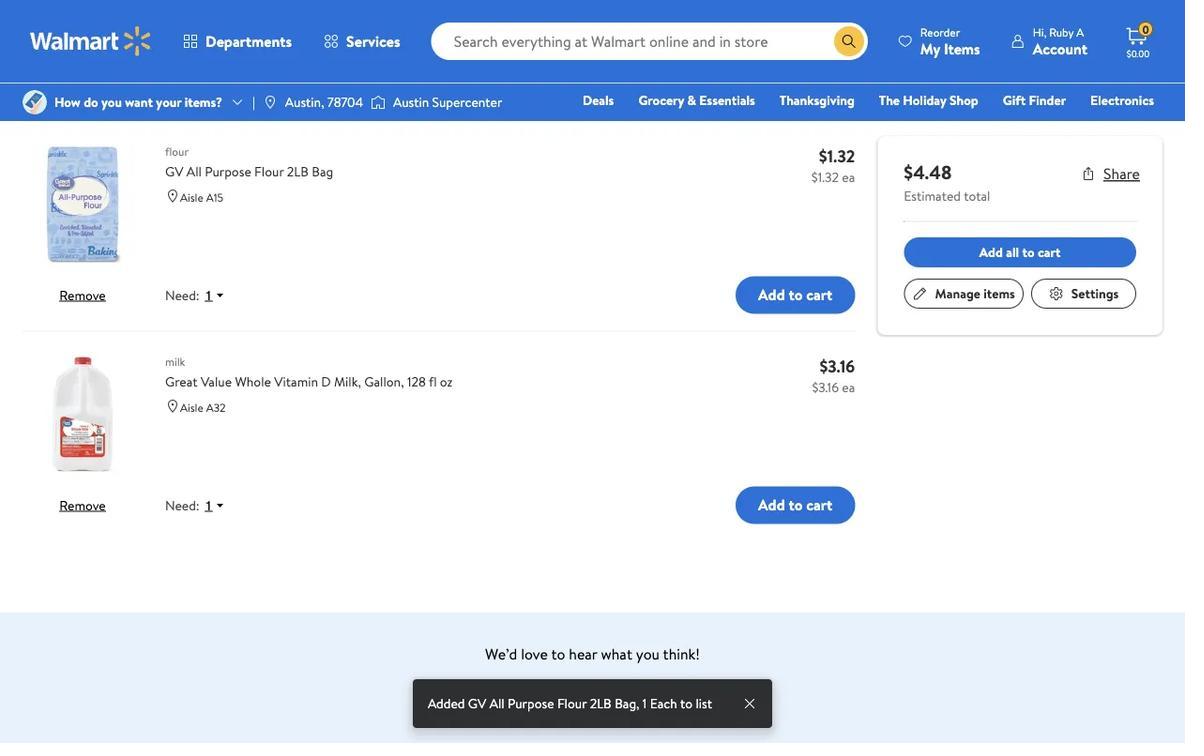 Task type: vqa. For each thing, say whether or not it's contained in the screenshot.
the topmost Aisle
yes



Task type: describe. For each thing, give the bounding box(es) containing it.
enter
[[23, 90, 49, 106]]

gift finder
[[1003, 91, 1066, 109]]

each
[[650, 694, 677, 713]]

toy shop link
[[727, 116, 795, 137]]

thanksgiving
[[780, 91, 855, 109]]

milk great value whole vitamin d milk, gallon, 128 fl oz
[[165, 353, 453, 391]]

deals
[[583, 91, 614, 109]]

need: for $1.32
[[165, 286, 199, 304]]

milk,
[[334, 372, 361, 391]]

estimated
[[904, 187, 961, 205]]

flour
[[165, 143, 189, 159]]

give
[[546, 688, 575, 709]]

departments
[[205, 31, 292, 52]]

list inside button
[[427, 49, 447, 70]]

$0.00
[[1127, 47, 1150, 60]]

holiday
[[903, 91, 946, 109]]

my
[[920, 38, 940, 59]]

added gv all purpose flour 2lb bag, 1 each to list
[[428, 694, 712, 713]]

great value whole vitamin d milk, gallon, 128 fl oz link
[[165, 372, 786, 392]]

bag
[[312, 162, 333, 181]]

oz
[[440, 372, 453, 391]]

add to list button
[[357, 41, 469, 78]]

the holiday shop
[[879, 91, 978, 109]]

add all to cart button
[[904, 237, 1136, 267]]

home
[[811, 117, 846, 136]]

"coffee".
[[156, 90, 196, 106]]

what
[[601, 643, 632, 664]]

add an item to your list
[[23, 12, 156, 30]]

settings button
[[1031, 279, 1136, 309]]

Add an item to your list text field
[[23, 34, 342, 87]]

walmart image
[[30, 26, 152, 56]]

close image
[[742, 696, 757, 711]]

shop for toy
[[758, 117, 787, 136]]

item,
[[66, 90, 91, 106]]

give feedback
[[546, 688, 639, 709]]

add to cart button for $1.32
[[736, 276, 855, 314]]

hear
[[569, 643, 597, 664]]

aisle for $1.32
[[180, 189, 203, 205]]

fashion link
[[862, 116, 922, 137]]

a15
[[206, 189, 223, 205]]

add all to cart
[[979, 243, 1061, 261]]

we'd
[[485, 643, 517, 664]]

ea for $3.16
[[842, 378, 855, 396]]

supercenter
[[432, 93, 502, 111]]

items?
[[185, 93, 222, 111]]

2lb for bag
[[287, 162, 309, 181]]

add to cart for $1.32
[[758, 284, 833, 305]]

d
[[321, 372, 331, 391]]

walmart+ link
[[1090, 116, 1163, 137]]

share
[[1104, 163, 1140, 184]]

Walmart Site-Wide search field
[[431, 23, 868, 60]]

1 vertical spatial you
[[636, 643, 660, 664]]

all
[[1006, 243, 1019, 261]]

&
[[687, 91, 696, 109]]

ruby
[[1049, 24, 1074, 40]]

gallon,
[[364, 372, 404, 391]]

shop for holiday
[[950, 91, 978, 109]]

registry link
[[930, 116, 994, 137]]

enter an item, like "milk" or "coffee".
[[23, 90, 196, 106]]

manage items
[[935, 284, 1015, 303]]

registry
[[938, 117, 986, 136]]

1 for $1.32
[[205, 288, 212, 303]]

milk
[[165, 353, 185, 369]]

austin, 78704
[[285, 93, 363, 111]]

reorder
[[920, 24, 960, 40]]

1 for $3.16
[[205, 498, 212, 513]]

departments button
[[167, 19, 308, 64]]

items
[[984, 284, 1015, 303]]

deals link
[[574, 90, 622, 110]]

remove button for $3.16
[[59, 496, 106, 514]]

$4.48 estimated total
[[904, 159, 990, 205]]

add to cart for $3.16
[[758, 495, 833, 515]]

love
[[521, 643, 548, 664]]

remove button for $1.32
[[59, 286, 106, 304]]

add to cart button for $3.16
[[736, 486, 855, 524]]

one debit
[[1010, 117, 1074, 136]]

manage
[[935, 284, 980, 303]]

finder
[[1029, 91, 1066, 109]]

hi,
[[1033, 24, 1046, 40]]

aisle a15
[[180, 189, 223, 205]]

your for list
[[110, 12, 136, 30]]

austin
[[393, 93, 429, 111]]

how
[[54, 93, 81, 111]]

share button
[[1081, 163, 1140, 184]]

flour gv all purpose flour 2lb bag
[[165, 143, 333, 181]]



Task type: locate. For each thing, give the bounding box(es) containing it.
gv right added
[[468, 694, 486, 713]]

0 horizontal spatial all
[[187, 162, 202, 181]]

an left item
[[49, 12, 63, 30]]

your right the or
[[156, 93, 181, 111]]

2 need: from the top
[[165, 496, 199, 514]]

all for added
[[489, 694, 505, 713]]

all inside flour gv all purpose flour 2lb bag
[[187, 162, 202, 181]]

1 inside popup button
[[205, 288, 212, 303]]

flour for bag
[[254, 162, 284, 181]]

1 horizontal spatial purpose
[[508, 694, 554, 713]]

1
[[205, 288, 212, 303], [205, 498, 212, 513], [643, 694, 647, 713]]

ea
[[842, 167, 855, 186], [842, 378, 855, 396]]

purpose
[[205, 162, 251, 181], [508, 694, 554, 713]]

1 inside dropdown button
[[205, 498, 212, 513]]

0 horizontal spatial purpose
[[205, 162, 251, 181]]

gv down flour
[[165, 162, 183, 181]]

list up "austin supercenter"
[[427, 49, 447, 70]]

we'd love to hear what you think!
[[485, 643, 700, 664]]

one debit link
[[1002, 116, 1082, 137]]

remove for $1.32
[[59, 286, 106, 304]]

1 vertical spatial 2lb
[[590, 694, 612, 713]]

the
[[879, 91, 900, 109]]

0 vertical spatial flour
[[254, 162, 284, 181]]

need:
[[165, 286, 199, 304], [165, 496, 199, 514]]

1 vertical spatial gv
[[468, 694, 486, 713]]

ea inside $1.32 $1.32 ea
[[842, 167, 855, 186]]

2 vertical spatial cart
[[806, 495, 833, 515]]

great
[[165, 372, 198, 391]]

do
[[84, 93, 98, 111]]

1 vertical spatial add to cart
[[758, 495, 833, 515]]

your right item
[[110, 12, 136, 30]]

added
[[428, 694, 465, 713]]

fl
[[429, 372, 437, 391]]

0 vertical spatial all
[[187, 162, 202, 181]]

you
[[101, 93, 122, 111], [636, 643, 660, 664]]

0 vertical spatial gv
[[165, 162, 183, 181]]

an for enter
[[52, 90, 63, 106]]

1 add to cart from the top
[[758, 284, 833, 305]]

1 vertical spatial aisle
[[180, 399, 203, 415]]

1 horizontal spatial list
[[427, 49, 447, 70]]

all for flour
[[187, 162, 202, 181]]

1 vertical spatial ea
[[842, 378, 855, 396]]

2 aisle from the top
[[180, 399, 203, 415]]

shop up registry
[[950, 91, 978, 109]]

purpose for added
[[508, 694, 554, 713]]

gv for added
[[468, 694, 486, 713]]

1 ea from the top
[[842, 167, 855, 186]]

manage items button
[[904, 279, 1024, 309]]

gift finder link
[[994, 90, 1074, 110]]

all
[[187, 162, 202, 181], [489, 694, 505, 713]]

list right each
[[696, 694, 712, 713]]

flour for bag,
[[557, 694, 587, 713]]

how do you want your items?
[[54, 93, 222, 111]]

1 remove from the top
[[59, 286, 106, 304]]

purpose inside flour gv all purpose flour 2lb bag
[[205, 162, 251, 181]]

shop right toy
[[758, 117, 787, 136]]

vitamin
[[274, 372, 318, 391]]

1 horizontal spatial  image
[[371, 93, 386, 112]]

0 vertical spatial purpose
[[205, 162, 251, 181]]

Search search field
[[431, 23, 868, 60]]

0 vertical spatial 1
[[205, 288, 212, 303]]

remove button
[[59, 286, 106, 304], [59, 496, 106, 514]]

78704
[[327, 93, 363, 111]]

shop
[[950, 91, 978, 109], [758, 117, 787, 136]]

0 horizontal spatial your
[[110, 12, 136, 30]]

0 vertical spatial cart
[[1038, 243, 1061, 261]]

0 vertical spatial shop
[[950, 91, 978, 109]]

electronics toy shop
[[736, 91, 1154, 136]]

aisle left "a15"
[[180, 189, 203, 205]]

purpose up "a15"
[[205, 162, 251, 181]]

gv
[[165, 162, 183, 181], [468, 694, 486, 713]]

grocery
[[638, 91, 684, 109]]

1 horizontal spatial you
[[636, 643, 660, 664]]

2 ea from the top
[[842, 378, 855, 396]]

1 vertical spatial your
[[156, 93, 181, 111]]

"milk"
[[113, 90, 140, 106]]

cart for $1.32
[[806, 284, 833, 305]]

1 vertical spatial remove
[[59, 496, 106, 514]]

1 vertical spatial remove button
[[59, 496, 106, 514]]

1 horizontal spatial gv
[[468, 694, 486, 713]]

settings
[[1071, 284, 1119, 303]]

1 aisle from the top
[[180, 189, 203, 205]]

 image for how do you want your items?
[[23, 90, 47, 114]]

ea for $1.32
[[842, 167, 855, 186]]

1 vertical spatial shop
[[758, 117, 787, 136]]

account
[[1033, 38, 1087, 59]]

 image
[[23, 90, 47, 114], [371, 93, 386, 112]]

0 horizontal spatial shop
[[758, 117, 787, 136]]

1 vertical spatial an
[[52, 90, 63, 106]]

 image right 78704
[[371, 93, 386, 112]]

0 vertical spatial list
[[139, 12, 156, 30]]

an for add
[[49, 12, 63, 30]]

0 vertical spatial remove
[[59, 286, 106, 304]]

1 remove button from the top
[[59, 286, 106, 304]]

to
[[95, 12, 107, 30], [409, 49, 424, 70], [1022, 243, 1035, 261], [789, 284, 803, 305], [789, 495, 803, 515], [551, 643, 565, 664], [680, 694, 693, 713]]

your
[[110, 12, 136, 30], [156, 93, 181, 111]]

 image for austin supercenter
[[371, 93, 386, 112]]

want
[[125, 93, 153, 111]]

1 vertical spatial flour
[[557, 694, 587, 713]]

a
[[1076, 24, 1084, 40]]

debit
[[1042, 117, 1074, 136]]

1 button
[[199, 497, 233, 514]]

aisle
[[180, 189, 203, 205], [180, 399, 203, 415]]

0
[[1142, 21, 1149, 37]]

0 vertical spatial add to cart
[[758, 284, 833, 305]]

the holiday shop link
[[871, 90, 987, 110]]

1 horizontal spatial all
[[489, 694, 505, 713]]

1 horizontal spatial flour
[[557, 694, 587, 713]]

feedback
[[579, 688, 639, 709]]

1 add to cart button from the top
[[736, 276, 855, 314]]

0 horizontal spatial flour
[[254, 162, 284, 181]]

all up aisle a15
[[187, 162, 202, 181]]

gv inside flour gv all purpose flour 2lb bag
[[165, 162, 183, 181]]

you right what
[[636, 643, 660, 664]]

1 vertical spatial need:
[[165, 496, 199, 514]]

remove
[[59, 286, 106, 304], [59, 496, 106, 514]]

1 vertical spatial 1
[[205, 498, 212, 513]]

remove for $3.16
[[59, 496, 106, 514]]

a32
[[206, 399, 226, 415]]

need: for $3.16
[[165, 496, 199, 514]]

2 add to cart button from the top
[[736, 486, 855, 524]]

bag,
[[615, 694, 639, 713]]

your for items?
[[156, 93, 181, 111]]

list up add an item to your list text box
[[139, 12, 156, 30]]

2lb left the bag,
[[590, 694, 612, 713]]

aisle a32
[[180, 399, 226, 415]]

hi, ruby a account
[[1033, 24, 1087, 59]]

2 remove button from the top
[[59, 496, 106, 514]]

cart for $3.16
[[806, 495, 833, 515]]

shop inside electronics toy shop
[[758, 117, 787, 136]]

0 vertical spatial remove button
[[59, 286, 106, 304]]

1 vertical spatial purpose
[[508, 694, 554, 713]]

$1.32 $1.32 ea
[[811, 144, 855, 186]]

$3.16 $3.16 ea
[[812, 354, 855, 396]]

walmart+
[[1098, 117, 1154, 136]]

services
[[346, 31, 400, 52]]

2lb for bag,
[[590, 694, 612, 713]]

fashion
[[870, 117, 914, 136]]

search icon image
[[841, 34, 857, 49]]

1 vertical spatial add to cart button
[[736, 486, 855, 524]]

all down we'd
[[489, 694, 505, 713]]

0 vertical spatial you
[[101, 93, 122, 111]]

0 vertical spatial an
[[49, 12, 63, 30]]

1 vertical spatial all
[[489, 694, 505, 713]]

1 vertical spatial list
[[427, 49, 447, 70]]

1 vertical spatial cart
[[806, 284, 833, 305]]

$4.48
[[904, 159, 952, 185]]

1 need: from the top
[[165, 286, 199, 304]]

2lb inside flour gv all purpose flour 2lb bag
[[287, 162, 309, 181]]

or
[[143, 90, 153, 106]]

1 horizontal spatial shop
[[950, 91, 978, 109]]

purpose for flour
[[205, 162, 251, 181]]

2 horizontal spatial list
[[696, 694, 712, 713]]

0 vertical spatial your
[[110, 12, 136, 30]]

value
[[201, 372, 232, 391]]

like
[[93, 90, 110, 106]]

cart
[[1038, 243, 1061, 261], [806, 284, 833, 305], [806, 495, 833, 515]]

aisle left a32
[[180, 399, 203, 415]]

toy
[[736, 117, 755, 136]]

total
[[964, 187, 990, 205]]

0 vertical spatial 2lb
[[287, 162, 309, 181]]

purpose down love
[[508, 694, 554, 713]]

1 horizontal spatial your
[[156, 93, 181, 111]]

give feedback button
[[523, 680, 662, 717]]

2 vertical spatial list
[[696, 694, 712, 713]]

2lb left "bag"
[[287, 162, 309, 181]]

thanksgiving link
[[771, 90, 863, 110]]

austin,
[[285, 93, 324, 111]]

grocery & essentials link
[[630, 90, 764, 110]]

an left item,
[[52, 90, 63, 106]]

1 button
[[199, 286, 233, 304]]

gv for flour
[[165, 162, 183, 181]]

0 horizontal spatial you
[[101, 93, 122, 111]]

electronics
[[1090, 91, 1154, 109]]

0 vertical spatial need:
[[165, 286, 199, 304]]

add to cart button
[[736, 276, 855, 314], [736, 486, 855, 524]]

think!
[[663, 643, 700, 664]]

aisle for $3.16
[[180, 399, 203, 415]]

 image left how
[[23, 90, 47, 114]]

 image
[[263, 95, 278, 110]]

you right the do
[[101, 93, 122, 111]]

0 horizontal spatial 2lb
[[287, 162, 309, 181]]

2lb
[[287, 162, 309, 181], [590, 694, 612, 713]]

ea inside $3.16 $3.16 ea
[[842, 378, 855, 396]]

items
[[944, 38, 980, 59]]

128
[[407, 372, 426, 391]]

0 vertical spatial add to cart button
[[736, 276, 855, 314]]

0 vertical spatial ea
[[842, 167, 855, 186]]

2 add to cart from the top
[[758, 495, 833, 515]]

1 horizontal spatial 2lb
[[590, 694, 612, 713]]

0 horizontal spatial list
[[139, 12, 156, 30]]

cart inside button
[[1038, 243, 1061, 261]]

an
[[49, 12, 63, 30], [52, 90, 63, 106]]

one
[[1010, 117, 1038, 136]]

item
[[66, 12, 92, 30]]

|
[[252, 93, 255, 111]]

2 vertical spatial 1
[[643, 694, 647, 713]]

0 horizontal spatial  image
[[23, 90, 47, 114]]

2 remove from the top
[[59, 496, 106, 514]]

grocery & essentials
[[638, 91, 755, 109]]

home link
[[803, 116, 854, 137]]

0 vertical spatial aisle
[[180, 189, 203, 205]]

flour inside flour gv all purpose flour 2lb bag
[[254, 162, 284, 181]]

0 horizontal spatial gv
[[165, 162, 183, 181]]



